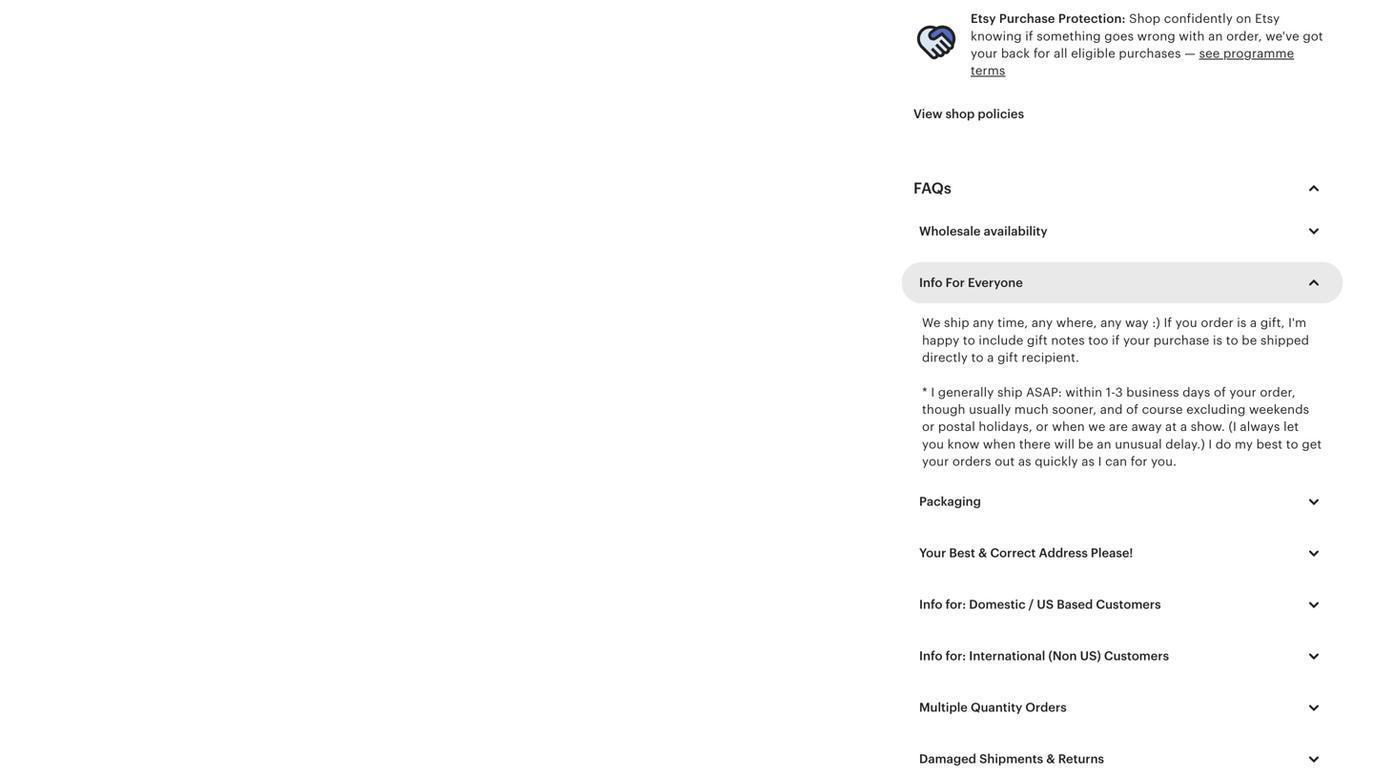 Task type: describe. For each thing, give the bounding box(es) containing it.
days
[[1183, 385, 1211, 400]]

:)
[[1153, 316, 1161, 330]]

we ship any time, any where, any way :) if you order is a gift, i'm happy to include gift notes too if your purchase is to be shipped directly to a gift recipient.
[[923, 316, 1310, 365]]

order, inside * i generally ship asap: within 1-3 business days of your order, though usually much sooner, and of course excluding weekends or postal holidays, or when we are away at a show. (i always let you know when there will be an unusual delay.) i do my best to get your orders out as quickly as i can for you.
[[1261, 385, 1296, 400]]

packaging
[[920, 495, 982, 509]]

view shop policies button
[[900, 97, 1039, 131]]

out
[[995, 455, 1015, 469]]

excluding
[[1187, 403, 1246, 417]]

weekends
[[1250, 403, 1310, 417]]

got
[[1304, 29, 1324, 43]]

info for: international (non us) customers
[[920, 649, 1170, 664]]

generally
[[939, 385, 994, 400]]

business
[[1127, 385, 1180, 400]]

policies
[[978, 107, 1025, 121]]

if
[[1164, 316, 1173, 330]]

2 as from the left
[[1082, 455, 1095, 469]]

course
[[1143, 403, 1184, 417]]

0 horizontal spatial when
[[984, 437, 1016, 452]]

*
[[923, 385, 928, 400]]

us
[[1037, 598, 1054, 612]]

delay.)
[[1166, 437, 1206, 452]]

for: for domestic
[[946, 598, 967, 612]]

know
[[948, 437, 980, 452]]

my
[[1235, 437, 1254, 452]]

do
[[1216, 437, 1232, 452]]

best
[[1257, 437, 1283, 452]]

knowing
[[971, 29, 1022, 43]]

something
[[1037, 29, 1102, 43]]

info for everyone
[[920, 276, 1023, 290]]

you inside we ship any time, any where, any way :) if you order is a gift, i'm happy to include gift notes too if your purchase is to be shipped directly to a gift recipient.
[[1176, 316, 1198, 330]]

you inside * i generally ship asap: within 1-3 business days of your order, though usually much sooner, and of course excluding weekends or postal holidays, or when we are away at a show. (i always let you know when there will be an unusual delay.) i do my best to get your orders out as quickly as i can for you.
[[923, 437, 945, 452]]

with
[[1180, 29, 1206, 43]]

damaged shipments & returns
[[920, 752, 1105, 767]]

an inside * i generally ship asap: within 1-3 business days of your order, though usually much sooner, and of course excluding weekends or postal holidays, or when we are away at a show. (i always let you know when there will be an unusual delay.) i do my best to get your orders out as quickly as i can for you.
[[1097, 437, 1112, 452]]

on
[[1237, 12, 1252, 26]]

info for everyone button
[[905, 263, 1340, 303]]

holidays,
[[979, 420, 1033, 434]]

way
[[1126, 316, 1149, 330]]

faqs button
[[897, 166, 1343, 211]]

for
[[946, 276, 965, 290]]

1 as from the left
[[1019, 455, 1032, 469]]

be inside we ship any time, any where, any way :) if you order is a gift, i'm happy to include gift notes too if your purchase is to be shipped directly to a gift recipient.
[[1242, 333, 1258, 348]]

(non
[[1049, 649, 1078, 664]]

programme
[[1224, 46, 1295, 61]]

away
[[1132, 420, 1162, 434]]

* i generally ship asap: within 1-3 business days of your order, though usually much sooner, and of course excluding weekends or postal holidays, or when we are away at a show. (i always let you know when there will be an unusual delay.) i do my best to get your orders out as quickly as i can for you.
[[923, 385, 1323, 469]]

customers inside info for: international (non us) customers dropdown button
[[1105, 649, 1170, 664]]

all
[[1054, 46, 1068, 61]]

address
[[1039, 546, 1088, 561]]

shop
[[1130, 12, 1161, 26]]

/
[[1029, 598, 1034, 612]]

see programme terms
[[971, 46, 1295, 78]]

shop
[[946, 107, 975, 121]]

2 any from the left
[[1032, 316, 1053, 330]]

info for info for: domestic / us based customers
[[920, 598, 943, 612]]

within
[[1066, 385, 1103, 400]]

get
[[1303, 437, 1323, 452]]

order
[[1201, 316, 1234, 330]]

info for: domestic / us based customers button
[[905, 585, 1340, 625]]

multiple quantity orders button
[[905, 688, 1340, 728]]

purchase
[[1000, 12, 1056, 26]]

your inside shop confidently on etsy knowing if something goes wrong with an order, we've got your back for all eligible purchases —
[[971, 46, 998, 61]]

we
[[923, 316, 941, 330]]

0 horizontal spatial i
[[931, 385, 935, 400]]

terms
[[971, 64, 1006, 78]]

3 any from the left
[[1101, 316, 1122, 330]]

a for gift,
[[988, 351, 995, 365]]

your inside we ship any time, any where, any way :) if you order is a gift, i'm happy to include gift notes too if your purchase is to be shipped directly to a gift recipient.
[[1124, 333, 1151, 348]]

an inside shop confidently on etsy knowing if something goes wrong with an order, we've got your back for all eligible purchases —
[[1209, 29, 1224, 43]]

1 or from the left
[[923, 420, 935, 434]]

1 any from the left
[[973, 316, 995, 330]]

quickly
[[1035, 455, 1079, 469]]

your best & correct address please!
[[920, 546, 1134, 561]]

1 horizontal spatial is
[[1238, 316, 1247, 330]]

wholesale availability
[[920, 224, 1048, 238]]

3
[[1116, 385, 1124, 400]]

multiple
[[920, 701, 968, 715]]

protection:
[[1059, 12, 1126, 26]]

will
[[1055, 437, 1075, 452]]

your best & correct address please! button
[[905, 534, 1340, 574]]

there
[[1020, 437, 1051, 452]]

wholesale
[[920, 224, 981, 238]]

domestic
[[970, 598, 1026, 612]]

asap:
[[1027, 385, 1063, 400]]

0 vertical spatial gift
[[1028, 333, 1048, 348]]

customers inside info for: domestic / us based customers dropdown button
[[1097, 598, 1162, 612]]

1 vertical spatial of
[[1127, 403, 1139, 417]]

orders
[[1026, 701, 1067, 715]]

2 or from the left
[[1037, 420, 1049, 434]]



Task type: vqa. For each thing, say whether or not it's contained in the screenshot.
Multiple at the bottom
yes



Task type: locate. For each thing, give the bounding box(es) containing it.
0 horizontal spatial for
[[1034, 46, 1051, 61]]

0 horizontal spatial you
[[923, 437, 945, 452]]

please!
[[1091, 546, 1134, 561]]

a down include
[[988, 351, 995, 365]]

for:
[[946, 598, 967, 612], [946, 649, 967, 664]]

1 vertical spatial order,
[[1261, 385, 1296, 400]]

your down way
[[1124, 333, 1151, 348]]

or up there
[[1037, 420, 1049, 434]]

damaged shipments & returns button
[[905, 740, 1340, 778]]

as
[[1019, 455, 1032, 469], [1082, 455, 1095, 469]]

0 vertical spatial for:
[[946, 598, 967, 612]]

be left shipped
[[1242, 333, 1258, 348]]

0 horizontal spatial as
[[1019, 455, 1032, 469]]

1 info from the top
[[920, 276, 943, 290]]

orders
[[953, 455, 992, 469]]

0 horizontal spatial &
[[979, 546, 988, 561]]

of
[[1214, 385, 1227, 400], [1127, 403, 1139, 417]]

a inside * i generally ship asap: within 1-3 business days of your order, though usually much sooner, and of course excluding weekends or postal holidays, or when we are away at a show. (i always let you know when there will be an unusual delay.) i do my best to get your orders out as quickly as i can for you.
[[1181, 420, 1188, 434]]

i
[[931, 385, 935, 400], [1209, 437, 1213, 452], [1099, 455, 1102, 469]]

1 horizontal spatial etsy
[[1256, 12, 1281, 26]]

you
[[1176, 316, 1198, 330], [923, 437, 945, 452]]

order, down on
[[1227, 29, 1263, 43]]

1 horizontal spatial when
[[1053, 420, 1085, 434]]

1 vertical spatial ship
[[998, 385, 1023, 400]]

you down postal
[[923, 437, 945, 452]]

for left the all
[[1034, 46, 1051, 61]]

2 etsy from the left
[[1256, 12, 1281, 26]]

1 vertical spatial if
[[1112, 333, 1120, 348]]

3 info from the top
[[920, 649, 943, 664]]

goes
[[1105, 29, 1134, 43]]

0 horizontal spatial ship
[[945, 316, 970, 330]]

customers right us)
[[1105, 649, 1170, 664]]

0 vertical spatial info
[[920, 276, 943, 290]]

best
[[950, 546, 976, 561]]

1 vertical spatial is
[[1214, 333, 1223, 348]]

1 horizontal spatial an
[[1209, 29, 1224, 43]]

0 vertical spatial for
[[1034, 46, 1051, 61]]

0 vertical spatial i
[[931, 385, 935, 400]]

1 horizontal spatial or
[[1037, 420, 1049, 434]]

view
[[914, 107, 943, 121]]

order,
[[1227, 29, 1263, 43], [1261, 385, 1296, 400]]

an
[[1209, 29, 1224, 43], [1097, 437, 1112, 452]]

is right "order"
[[1238, 316, 1247, 330]]

0 vertical spatial ship
[[945, 316, 970, 330]]

2 vertical spatial info
[[920, 649, 943, 664]]

etsy inside shop confidently on etsy knowing if something goes wrong with an order, we've got your back for all eligible purchases —
[[1256, 12, 1281, 26]]

let
[[1284, 420, 1300, 434]]

1 etsy from the left
[[971, 12, 997, 26]]

0 horizontal spatial or
[[923, 420, 935, 434]]

gift
[[1028, 333, 1048, 348], [998, 351, 1019, 365]]

1 horizontal spatial for
[[1131, 455, 1148, 469]]

gift,
[[1261, 316, 1286, 330]]

gift down include
[[998, 351, 1019, 365]]

0 vertical spatial customers
[[1097, 598, 1162, 612]]

i left can
[[1099, 455, 1102, 469]]

see programme terms link
[[971, 46, 1295, 78]]

purchase
[[1154, 333, 1210, 348]]

order, up weekends
[[1261, 385, 1296, 400]]

1 horizontal spatial i
[[1099, 455, 1102, 469]]

if inside we ship any time, any where, any way :) if you order is a gift, i'm happy to include gift notes too if your purchase is to be shipped directly to a gift recipient.
[[1112, 333, 1120, 348]]

& left the returns
[[1047, 752, 1056, 767]]

too
[[1089, 333, 1109, 348]]

0 horizontal spatial be
[[1079, 437, 1094, 452]]

1 horizontal spatial as
[[1082, 455, 1095, 469]]

1 vertical spatial gift
[[998, 351, 1019, 365]]

damaged
[[920, 752, 977, 767]]

for
[[1034, 46, 1051, 61], [1131, 455, 1148, 469]]

any right time,
[[1032, 316, 1053, 330]]

we
[[1089, 420, 1106, 434]]

ship inside * i generally ship asap: within 1-3 business days of your order, though usually much sooner, and of course excluding weekends or postal holidays, or when we are away at a show. (i always let you know when there will be an unusual delay.) i do my best to get your orders out as quickly as i can for you.
[[998, 385, 1023, 400]]

0 horizontal spatial a
[[988, 351, 995, 365]]

ship up "happy"
[[945, 316, 970, 330]]

& inside dropdown button
[[979, 546, 988, 561]]

everyone
[[968, 276, 1023, 290]]

as right out
[[1019, 455, 1032, 469]]

0 vertical spatial of
[[1214, 385, 1227, 400]]

2 horizontal spatial i
[[1209, 437, 1213, 452]]

1 vertical spatial an
[[1097, 437, 1112, 452]]

when up will
[[1053, 420, 1085, 434]]

to down "order"
[[1227, 333, 1239, 348]]

ship up usually
[[998, 385, 1023, 400]]

& for best
[[979, 546, 988, 561]]

always
[[1241, 420, 1281, 434]]

can
[[1106, 455, 1128, 469]]

1 horizontal spatial any
[[1032, 316, 1053, 330]]

customers down your best & correct address please! dropdown button
[[1097, 598, 1162, 612]]

1 vertical spatial for:
[[946, 649, 967, 664]]

you up the purchase
[[1176, 316, 1198, 330]]

info for: international (non us) customers button
[[905, 637, 1340, 677]]

2 horizontal spatial any
[[1101, 316, 1122, 330]]

i right *
[[931, 385, 935, 400]]

2 vertical spatial a
[[1181, 420, 1188, 434]]

to inside * i generally ship asap: within 1-3 business days of your order, though usually much sooner, and of course excluding weekends or postal holidays, or when we are away at a show. (i always let you know when there will be an unusual delay.) i do my best to get your orders out as quickly as i can for you.
[[1287, 437, 1299, 452]]

be down we
[[1079, 437, 1094, 452]]

1 horizontal spatial be
[[1242, 333, 1258, 348]]

info for: domestic / us based customers
[[920, 598, 1162, 612]]

show.
[[1191, 420, 1226, 434]]

1 vertical spatial &
[[1047, 752, 1056, 767]]

multiple quantity orders
[[920, 701, 1067, 715]]

0 vertical spatial be
[[1242, 333, 1258, 348]]

and
[[1101, 403, 1123, 417]]

2 for: from the top
[[946, 649, 967, 664]]

info inside dropdown button
[[920, 276, 943, 290]]

0 vertical spatial a
[[1251, 316, 1258, 330]]

back
[[1002, 46, 1031, 61]]

i'm
[[1289, 316, 1307, 330]]

customers
[[1097, 598, 1162, 612], [1105, 649, 1170, 664]]

recipient.
[[1022, 351, 1080, 365]]

& for shipments
[[1047, 752, 1056, 767]]

you.
[[1152, 455, 1177, 469]]

be inside * i generally ship asap: within 1-3 business days of your order, though usually much sooner, and of course excluding weekends or postal holidays, or when we are away at a show. (i always let you know when there will be an unusual delay.) i do my best to get your orders out as quickly as i can for you.
[[1079, 437, 1094, 452]]

at
[[1166, 420, 1178, 434]]

directly
[[923, 351, 968, 365]]

1 horizontal spatial you
[[1176, 316, 1198, 330]]

packaging button
[[905, 482, 1340, 522]]

order, inside shop confidently on etsy knowing if something goes wrong with an order, we've got your back for all eligible purchases —
[[1227, 29, 1263, 43]]

0 vertical spatial when
[[1053, 420, 1085, 434]]

faqs
[[914, 180, 952, 197]]

2 vertical spatial i
[[1099, 455, 1102, 469]]

is
[[1238, 316, 1247, 330], [1214, 333, 1223, 348]]

1 vertical spatial you
[[923, 437, 945, 452]]

though
[[923, 403, 966, 417]]

0 horizontal spatial gift
[[998, 351, 1019, 365]]

0 horizontal spatial is
[[1214, 333, 1223, 348]]

& inside 'dropdown button'
[[1047, 752, 1056, 767]]

a
[[1251, 316, 1258, 330], [988, 351, 995, 365], [1181, 420, 1188, 434]]

any up include
[[973, 316, 995, 330]]

a right at
[[1181, 420, 1188, 434]]

notes
[[1052, 333, 1085, 348]]

1-
[[1106, 385, 1116, 400]]

& right best
[[979, 546, 988, 561]]

0 horizontal spatial etsy
[[971, 12, 997, 26]]

quantity
[[971, 701, 1023, 715]]

0 vertical spatial is
[[1238, 316, 1247, 330]]

info for info for everyone
[[920, 276, 943, 290]]

as left can
[[1082, 455, 1095, 469]]

0 vertical spatial you
[[1176, 316, 1198, 330]]

0 vertical spatial if
[[1026, 29, 1034, 43]]

&
[[979, 546, 988, 561], [1047, 752, 1056, 767]]

availability
[[984, 224, 1048, 238]]

1 horizontal spatial a
[[1181, 420, 1188, 434]]

1 vertical spatial customers
[[1105, 649, 1170, 664]]

1 vertical spatial be
[[1079, 437, 1094, 452]]

of up excluding
[[1214, 385, 1227, 400]]

info for info for: international (non us) customers
[[920, 649, 943, 664]]

etsy up knowing
[[971, 12, 997, 26]]

is down "order"
[[1214, 333, 1223, 348]]

if inside shop confidently on etsy knowing if something goes wrong with an order, we've got your back for all eligible purchases —
[[1026, 29, 1034, 43]]

2 info from the top
[[920, 598, 943, 612]]

happy
[[923, 333, 960, 348]]

info up "multiple"
[[920, 649, 943, 664]]

for down 'unusual'
[[1131, 455, 1148, 469]]

when
[[1053, 420, 1085, 434], [984, 437, 1016, 452]]

wrong
[[1138, 29, 1176, 43]]

a for usually
[[1181, 420, 1188, 434]]

0 horizontal spatial if
[[1026, 29, 1034, 43]]

view shop policies
[[914, 107, 1025, 121]]

0 vertical spatial order,
[[1227, 29, 1263, 43]]

if down purchase
[[1026, 29, 1034, 43]]

of right and
[[1127, 403, 1139, 417]]

your down know at the right bottom
[[923, 455, 950, 469]]

i left do
[[1209, 437, 1213, 452]]

1 vertical spatial i
[[1209, 437, 1213, 452]]

based
[[1057, 598, 1094, 612]]

0 horizontal spatial any
[[973, 316, 995, 330]]

1 vertical spatial a
[[988, 351, 995, 365]]

gift up recipient.
[[1028, 333, 1048, 348]]

etsy up we've
[[1256, 12, 1281, 26]]

1 horizontal spatial ship
[[998, 385, 1023, 400]]

1 vertical spatial info
[[920, 598, 943, 612]]

are
[[1110, 420, 1129, 434]]

to down let at the right bottom
[[1287, 437, 1299, 452]]

(i
[[1229, 420, 1237, 434]]

1 horizontal spatial &
[[1047, 752, 1056, 767]]

for: for international
[[946, 649, 967, 664]]

where,
[[1057, 316, 1098, 330]]

1 vertical spatial for
[[1131, 455, 1148, 469]]

shipments
[[980, 752, 1044, 767]]

0 vertical spatial &
[[979, 546, 988, 561]]

us)
[[1081, 649, 1102, 664]]

0 horizontal spatial an
[[1097, 437, 1112, 452]]

to down include
[[972, 351, 984, 365]]

1 vertical spatial when
[[984, 437, 1016, 452]]

or
[[923, 420, 935, 434], [1037, 420, 1049, 434]]

info left 'for'
[[920, 276, 943, 290]]

postal
[[939, 420, 976, 434]]

correct
[[991, 546, 1036, 561]]

any up too
[[1101, 316, 1122, 330]]

your up excluding
[[1230, 385, 1257, 400]]

2 horizontal spatial a
[[1251, 316, 1258, 330]]

1 horizontal spatial gift
[[1028, 333, 1048, 348]]

0 vertical spatial an
[[1209, 29, 1224, 43]]

your
[[920, 546, 947, 561]]

info down the your
[[920, 598, 943, 612]]

international
[[970, 649, 1046, 664]]

for inside * i generally ship asap: within 1-3 business days of your order, though usually much sooner, and of course excluding weekends or postal holidays, or when we are away at a show. (i always let you know when there will be an unusual delay.) i do my best to get your orders out as quickly as i can for you.
[[1131, 455, 1148, 469]]

for: left international
[[946, 649, 967, 664]]

confidently
[[1165, 12, 1233, 26]]

0 horizontal spatial of
[[1127, 403, 1139, 417]]

1 horizontal spatial of
[[1214, 385, 1227, 400]]

—
[[1185, 46, 1196, 61]]

or down though
[[923, 420, 935, 434]]

when up out
[[984, 437, 1016, 452]]

returns
[[1059, 752, 1105, 767]]

ship inside we ship any time, any where, any way :) if you order is a gift, i'm happy to include gift notes too if your purchase is to be shipped directly to a gift recipient.
[[945, 316, 970, 330]]

eligible
[[1072, 46, 1116, 61]]

if right too
[[1112, 333, 1120, 348]]

for: left domestic on the bottom
[[946, 598, 967, 612]]

wholesale availability button
[[905, 211, 1340, 251]]

to right "happy"
[[963, 333, 976, 348]]

include
[[979, 333, 1024, 348]]

for inside shop confidently on etsy knowing if something goes wrong with an order, we've got your back for all eligible purchases —
[[1034, 46, 1051, 61]]

an down we
[[1097, 437, 1112, 452]]

a left gift,
[[1251, 316, 1258, 330]]

1 for: from the top
[[946, 598, 967, 612]]

see
[[1200, 46, 1221, 61]]

an up see
[[1209, 29, 1224, 43]]

much
[[1015, 403, 1049, 417]]

your up terms
[[971, 46, 998, 61]]

1 horizontal spatial if
[[1112, 333, 1120, 348]]



